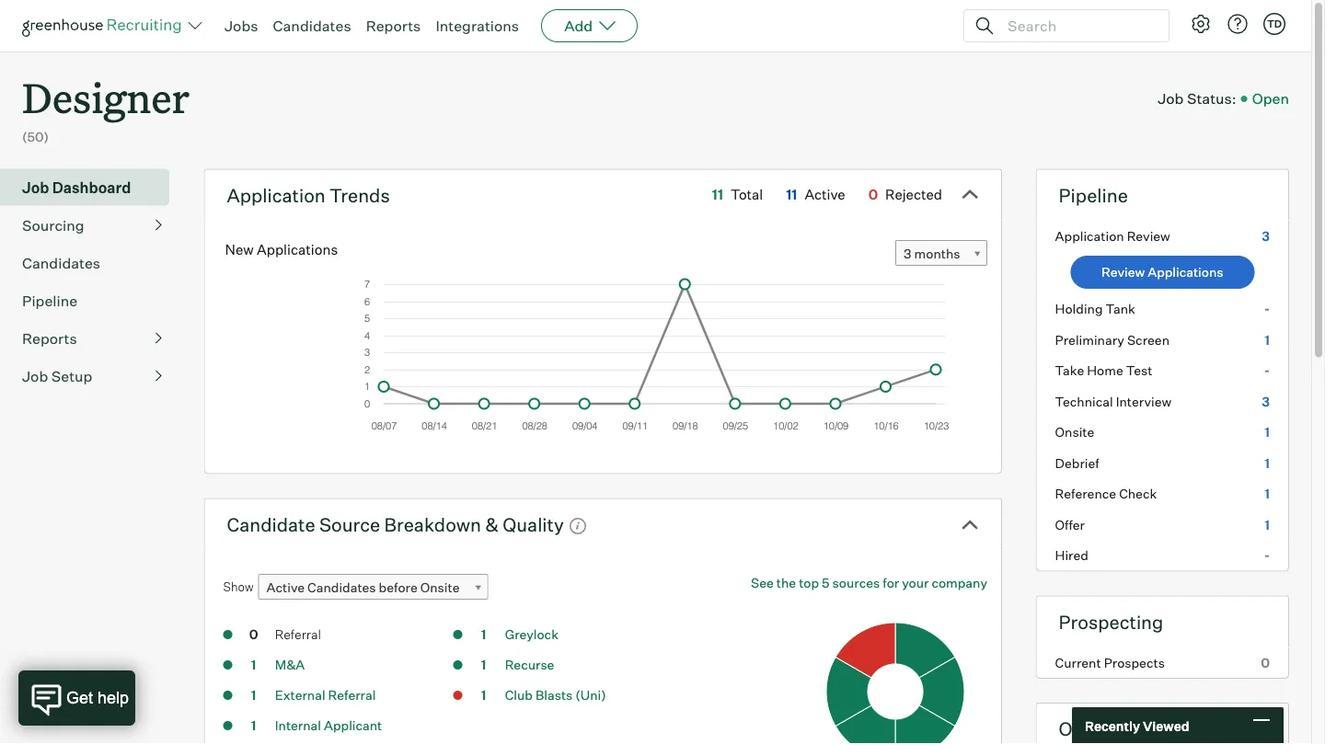 Task type: vqa. For each thing, say whether or not it's contained in the screenshot.
Job Ad Market LINK
no



Task type: locate. For each thing, give the bounding box(es) containing it.
11 for 11 total
[[712, 186, 723, 203]]

review down application review
[[1102, 264, 1145, 280]]

review applications
[[1102, 264, 1224, 280]]

0 horizontal spatial referral
[[275, 627, 321, 643]]

1 vertical spatial 3
[[904, 246, 912, 262]]

onsite right before
[[420, 580, 460, 596]]

1 vertical spatial candidates
[[22, 254, 100, 272]]

application trends
[[227, 184, 390, 207]]

(50)
[[22, 129, 49, 145]]

&
[[485, 513, 499, 536]]

- link
[[1037, 294, 1288, 325], [1037, 355, 1288, 386], [1037, 540, 1288, 571]]

m&a link
[[275, 657, 305, 673]]

job status:
[[1158, 89, 1237, 108]]

1 vertical spatial applications
[[1148, 264, 1224, 280]]

job left status:
[[1158, 89, 1184, 108]]

0 vertical spatial offer
[[1055, 517, 1085, 533]]

1 vertical spatial - link
[[1037, 355, 1288, 386]]

candidates right jobs
[[273, 17, 351, 35]]

candidates link right jobs
[[273, 17, 351, 35]]

0 vertical spatial 0
[[868, 186, 878, 203]]

1 horizontal spatial 11
[[786, 186, 797, 203]]

technical interview
[[1055, 394, 1172, 410]]

2 vertical spatial 3
[[1262, 394, 1270, 410]]

applications up screen
[[1148, 264, 1224, 280]]

offer
[[1055, 517, 1085, 533], [1059, 718, 1101, 741]]

2 vertical spatial job
[[22, 367, 48, 385]]

1 vertical spatial onsite
[[420, 580, 460, 596]]

0 horizontal spatial active
[[267, 580, 305, 596]]

1 link for recurse
[[465, 656, 502, 678]]

3 for application review
[[1262, 228, 1270, 244]]

top
[[799, 575, 819, 591]]

referral up applicant
[[328, 688, 376, 704]]

candidates
[[273, 17, 351, 35], [22, 254, 100, 272], [307, 580, 376, 596]]

0 vertical spatial reports link
[[366, 17, 421, 35]]

candidates down sourcing
[[22, 254, 100, 272]]

0 vertical spatial applications
[[257, 241, 338, 258]]

pipeline down sourcing
[[22, 291, 77, 310]]

1 11 from the left
[[712, 186, 723, 203]]

1 vertical spatial -
[[1264, 363, 1270, 379]]

11 right total
[[786, 186, 797, 203]]

job setup
[[22, 367, 92, 385]]

1 link for external referral
[[235, 687, 272, 708]]

candidate
[[227, 513, 315, 536]]

11 active
[[786, 186, 845, 203]]

job
[[1158, 89, 1184, 108], [22, 178, 49, 197], [22, 367, 48, 385]]

jobs link
[[225, 17, 258, 35]]

application up new applications
[[227, 184, 326, 207]]

1 vertical spatial reports link
[[22, 327, 162, 349]]

0 vertical spatial referral
[[275, 627, 321, 643]]

active
[[805, 186, 845, 203], [267, 580, 305, 596]]

recurse
[[505, 657, 554, 673]]

blasts
[[536, 688, 573, 704]]

add button
[[541, 9, 638, 42]]

3 for technical interview
[[1262, 394, 1270, 410]]

the
[[777, 575, 796, 591]]

job up sourcing
[[22, 178, 49, 197]]

0 horizontal spatial application
[[227, 184, 326, 207]]

prospecting
[[1059, 611, 1164, 634]]

- link up screen
[[1037, 294, 1288, 325]]

club blasts (uni) link
[[505, 688, 606, 704]]

active right total
[[805, 186, 845, 203]]

current
[[1055, 655, 1101, 671]]

pipeline
[[1059, 184, 1128, 207], [22, 291, 77, 310]]

2 vertical spatial -
[[1264, 548, 1270, 564]]

1 vertical spatial pipeline
[[22, 291, 77, 310]]

3
[[1262, 228, 1270, 244], [904, 246, 912, 262], [1262, 394, 1270, 410]]

2 vertical spatial 0
[[1261, 655, 1270, 671]]

0 vertical spatial - link
[[1037, 294, 1288, 325]]

11
[[712, 186, 723, 203], [786, 186, 797, 203]]

application up review applications
[[1055, 228, 1124, 244]]

1 horizontal spatial referral
[[328, 688, 376, 704]]

1 horizontal spatial candidates link
[[273, 17, 351, 35]]

1 vertical spatial job
[[22, 178, 49, 197]]

review up review applications
[[1127, 228, 1170, 244]]

job dashboard link
[[22, 176, 162, 199]]

offer for offer
[[1055, 517, 1085, 533]]

1 horizontal spatial applications
[[1148, 264, 1224, 280]]

reports up job setup
[[22, 329, 77, 348]]

1 link for internal applicant
[[235, 717, 272, 738]]

candidates link down sourcing "link"
[[22, 252, 162, 274]]

greenhouse recruiting image
[[22, 15, 188, 37]]

1 vertical spatial candidates link
[[22, 252, 162, 274]]

0
[[868, 186, 878, 203], [249, 627, 258, 643], [1261, 655, 1270, 671]]

jobs
[[225, 17, 258, 35]]

0 horizontal spatial 11
[[712, 186, 723, 203]]

see
[[751, 575, 774, 591]]

sourcing
[[22, 216, 84, 234]]

pipeline link
[[22, 290, 162, 312]]

0 rejected
[[868, 186, 942, 203]]

active inside active candidates before onsite link
[[267, 580, 305, 596]]

1
[[1265, 332, 1270, 348], [1265, 424, 1270, 441], [1265, 455, 1270, 471], [1265, 486, 1270, 502], [1265, 517, 1270, 533], [481, 627, 486, 643], [251, 657, 256, 673], [481, 657, 486, 673], [251, 688, 256, 704], [481, 688, 486, 704], [251, 718, 256, 734]]

setup
[[51, 367, 92, 385]]

0 vertical spatial application
[[227, 184, 326, 207]]

candidates link
[[273, 17, 351, 35], [22, 252, 162, 274]]

11 total
[[712, 186, 763, 203]]

offer forecast
[[1059, 718, 1176, 741]]

1 horizontal spatial pipeline
[[1059, 184, 1128, 207]]

active right show
[[267, 580, 305, 596]]

0 vertical spatial -
[[1264, 301, 1270, 317]]

job inside 'link'
[[22, 178, 49, 197]]

1 vertical spatial 0
[[249, 627, 258, 643]]

td button
[[1260, 9, 1289, 39]]

reports
[[366, 17, 421, 35], [22, 329, 77, 348]]

trends
[[330, 184, 390, 207]]

1 vertical spatial offer
[[1059, 718, 1101, 741]]

external
[[275, 688, 325, 704]]

1 horizontal spatial onsite
[[1055, 424, 1095, 441]]

0 vertical spatial active
[[805, 186, 845, 203]]

open
[[1252, 89, 1289, 108]]

pipeline up application review
[[1059, 184, 1128, 207]]

1 vertical spatial active
[[267, 580, 305, 596]]

0 horizontal spatial 0
[[249, 627, 258, 643]]

referral up m&a
[[275, 627, 321, 643]]

applications for new applications
[[257, 241, 338, 258]]

club blasts (uni)
[[505, 688, 606, 704]]

0 vertical spatial reports
[[366, 17, 421, 35]]

1 vertical spatial reports
[[22, 329, 77, 348]]

applications down application trends
[[257, 241, 338, 258]]

new
[[225, 241, 254, 258]]

1 link left external
[[235, 687, 272, 708]]

1 horizontal spatial application
[[1055, 228, 1124, 244]]

1 link left m&a
[[235, 656, 272, 678]]

application
[[227, 184, 326, 207], [1055, 228, 1124, 244]]

1 vertical spatial application
[[1055, 228, 1124, 244]]

0 horizontal spatial candidates link
[[22, 252, 162, 274]]

candidates left before
[[307, 580, 376, 596]]

add
[[564, 17, 593, 35]]

1 horizontal spatial reports link
[[366, 17, 421, 35]]

source
[[319, 513, 380, 536]]

3 inside 3 months link
[[904, 246, 912, 262]]

external referral link
[[275, 688, 376, 704]]

application review
[[1055, 228, 1170, 244]]

review
[[1127, 228, 1170, 244], [1102, 264, 1145, 280]]

integrations link
[[436, 17, 519, 35]]

1 - link from the top
[[1037, 294, 1288, 325]]

1 link left recurse link at the bottom left of the page
[[465, 656, 502, 678]]

11 for 11 active
[[786, 186, 797, 203]]

job left setup
[[22, 367, 48, 385]]

external referral
[[275, 688, 376, 704]]

offer for offer forecast
[[1059, 718, 1101, 741]]

reports link up job setup link
[[22, 327, 162, 349]]

- link down screen
[[1037, 355, 1288, 386]]

onsite up the debrief
[[1055, 424, 1095, 441]]

2 vertical spatial - link
[[1037, 540, 1288, 571]]

1 link left internal
[[235, 717, 272, 738]]

0 vertical spatial onsite
[[1055, 424, 1095, 441]]

offer left "forecast"
[[1059, 718, 1101, 741]]

1 horizontal spatial active
[[805, 186, 845, 203]]

0 vertical spatial job
[[1158, 89, 1184, 108]]

referral
[[275, 627, 321, 643], [328, 688, 376, 704]]

1 link left club at left bottom
[[465, 687, 502, 708]]

applications for review applications
[[1148, 264, 1224, 280]]

1 horizontal spatial reports
[[366, 17, 421, 35]]

applications
[[257, 241, 338, 258], [1148, 264, 1224, 280]]

2 11 from the left
[[786, 186, 797, 203]]

viewed
[[1143, 718, 1190, 734]]

new applications
[[225, 241, 338, 258]]

offer down reference
[[1055, 517, 1085, 533]]

2 vertical spatial candidates
[[307, 580, 376, 596]]

onsite
[[1055, 424, 1095, 441], [420, 580, 460, 596]]

0 vertical spatial 3
[[1262, 228, 1270, 244]]

0 vertical spatial pipeline
[[1059, 184, 1128, 207]]

reports left integrations link
[[366, 17, 421, 35]]

1 horizontal spatial 0
[[868, 186, 878, 203]]

11 left total
[[712, 186, 723, 203]]

0 horizontal spatial applications
[[257, 241, 338, 258]]

application for application review
[[1055, 228, 1124, 244]]

2 horizontal spatial 0
[[1261, 655, 1270, 671]]

1 link left "greylock" on the left bottom of page
[[465, 626, 502, 647]]

reports link left integrations link
[[366, 17, 421, 35]]

1 link
[[465, 626, 502, 647], [235, 656, 272, 678], [465, 656, 502, 678], [235, 687, 272, 708], [465, 687, 502, 708], [235, 717, 272, 738]]

3 - from the top
[[1264, 548, 1270, 564]]

- link down check
[[1037, 540, 1288, 571]]

2 - link from the top
[[1037, 355, 1288, 386]]

candidates inside "candidates" link
[[22, 254, 100, 272]]

sources
[[833, 575, 880, 591]]



Task type: describe. For each thing, give the bounding box(es) containing it.
0 horizontal spatial onsite
[[420, 580, 460, 596]]

0 horizontal spatial pipeline
[[22, 291, 77, 310]]

1 link for greylock
[[465, 626, 502, 647]]

1 vertical spatial referral
[[328, 688, 376, 704]]

td
[[1267, 17, 1282, 30]]

candidate source data is not real-time. data may take up to two days to reflect accurately. image
[[569, 517, 587, 536]]

review applications link
[[1071, 256, 1255, 289]]

preliminary screen
[[1055, 332, 1170, 348]]

job for job dashboard
[[22, 178, 49, 197]]

5
[[822, 575, 830, 591]]

3 months link
[[895, 240, 988, 267]]

dashboard
[[52, 178, 131, 197]]

see the top 5 sources for your company
[[751, 575, 988, 591]]

greylock
[[505, 627, 559, 643]]

recently
[[1085, 718, 1140, 734]]

0 vertical spatial review
[[1127, 228, 1170, 244]]

reference
[[1055, 486, 1116, 502]]

candidate source breakdown & quality
[[227, 513, 564, 536]]

designer
[[22, 70, 190, 124]]

current prospects
[[1055, 655, 1165, 671]]

job setup link
[[22, 365, 162, 387]]

job for job setup
[[22, 367, 48, 385]]

forecast
[[1105, 718, 1176, 741]]

rejected
[[885, 186, 942, 203]]

preliminary
[[1055, 332, 1125, 348]]

application for application trends
[[227, 184, 326, 207]]

active candidates before onsite link
[[258, 574, 488, 601]]

breakdown
[[384, 513, 481, 536]]

for
[[883, 575, 899, 591]]

see the top 5 sources for your company link
[[751, 574, 988, 592]]

show
[[223, 580, 254, 594]]

1 - from the top
[[1264, 301, 1270, 317]]

designer (50)
[[22, 70, 190, 145]]

greylock link
[[505, 627, 559, 643]]

1 link for m&a
[[235, 656, 272, 678]]

Search text field
[[1003, 12, 1152, 39]]

total
[[731, 186, 763, 203]]

0 vertical spatial candidates link
[[273, 17, 351, 35]]

reference check
[[1055, 486, 1157, 502]]

candidates inside active candidates before onsite link
[[307, 580, 376, 596]]

0 vertical spatial candidates
[[273, 17, 351, 35]]

1 vertical spatial review
[[1102, 264, 1145, 280]]

sourcing link
[[22, 214, 162, 236]]

quality
[[503, 513, 564, 536]]

0 horizontal spatial reports
[[22, 329, 77, 348]]

months
[[914, 246, 960, 262]]

internal
[[275, 718, 321, 734]]

internal applicant
[[275, 718, 382, 734]]

job dashboard
[[22, 178, 131, 197]]

candidate source data is not real-time. data may take up to two days to reflect accurately. element
[[564, 509, 587, 541]]

active candidates before onsite
[[267, 580, 460, 596]]

club
[[505, 688, 533, 704]]

your
[[902, 575, 929, 591]]

applicant
[[324, 718, 382, 734]]

interview
[[1116, 394, 1172, 410]]

configure image
[[1190, 13, 1212, 35]]

technical
[[1055, 394, 1113, 410]]

check
[[1119, 486, 1157, 502]]

job for job status:
[[1158, 89, 1184, 108]]

m&a
[[275, 657, 305, 673]]

3 - link from the top
[[1037, 540, 1288, 571]]

3 months
[[904, 246, 960, 262]]

status:
[[1187, 89, 1237, 108]]

internal applicant link
[[275, 718, 382, 734]]

designer link
[[22, 52, 190, 128]]

company
[[932, 575, 988, 591]]

before
[[379, 580, 418, 596]]

1 link for club blasts (uni)
[[465, 687, 502, 708]]

screen
[[1127, 332, 1170, 348]]

prospects
[[1104, 655, 1165, 671]]

debrief
[[1055, 455, 1099, 471]]

recently viewed
[[1085, 718, 1190, 734]]

0 horizontal spatial reports link
[[22, 327, 162, 349]]

integrations
[[436, 17, 519, 35]]

td button
[[1264, 13, 1286, 35]]

2 - from the top
[[1264, 363, 1270, 379]]

recurse link
[[505, 657, 554, 673]]

(uni)
[[576, 688, 606, 704]]



